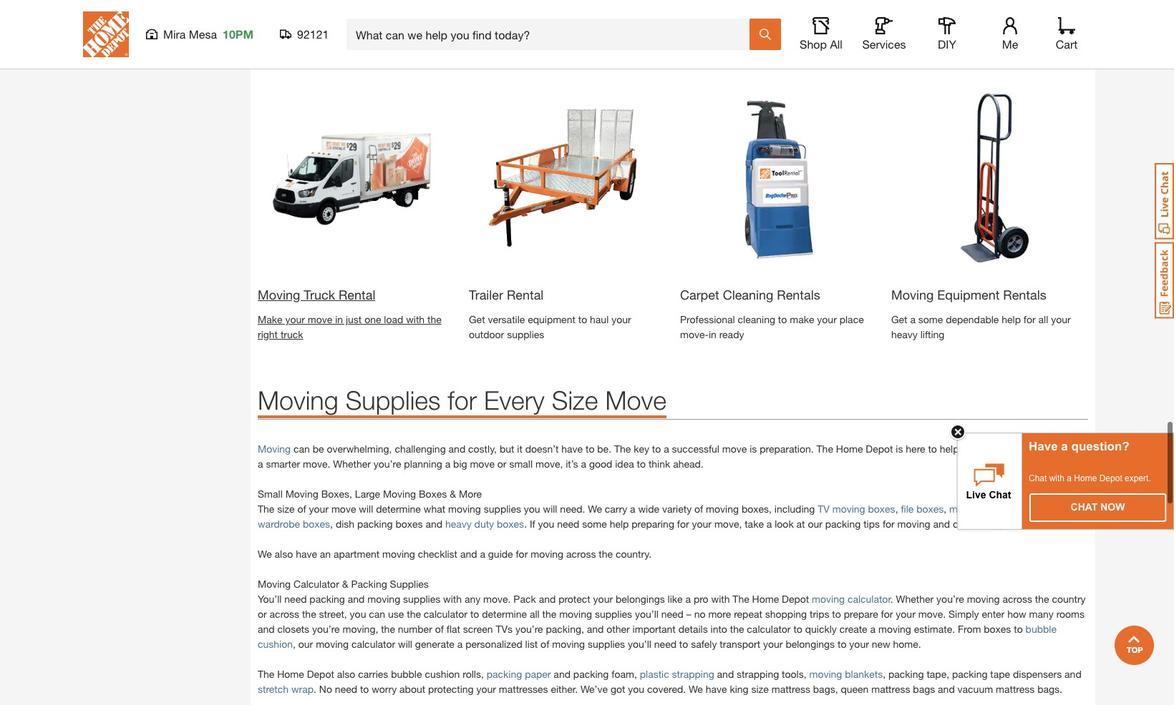 Task type: vqa. For each thing, say whether or not it's contained in the screenshot.
rightmost size
yes



Task type: locate. For each thing, give the bounding box(es) containing it.
packing,
[[546, 624, 584, 636]]

move. right any
[[483, 593, 511, 606]]

have inside can be overwhelming, challenging and costly, but it doesn't have to be. the key to a successful move is preparation. the home depot is here to help you save money and make a smarter move. whether you're planning a big move or small move, it's a good idea to think ahead.
[[562, 443, 583, 455]]

and up either.
[[554, 669, 571, 681]]

me
[[1002, 37, 1018, 51]]

truck up 'make your move in just one load with the right truck'
[[304, 287, 335, 303]]

list
[[525, 639, 538, 651]]

with right the load
[[406, 314, 425, 326]]

for right guide
[[516, 548, 528, 561]]

home inside can be overwhelming, challenging and costly, but it doesn't have to be. the key to a successful move is preparation. the home depot is here to help you save money and make a smarter move. whether you're planning a big move or small move, it's a good idea to think ahead.
[[836, 443, 863, 455]]

we
[[588, 503, 602, 515], [258, 548, 272, 561], [689, 684, 703, 696]]

mesa
[[189, 27, 217, 41]]

2 horizontal spatial move.
[[918, 609, 946, 621]]

enter
[[982, 609, 1005, 621]]

and right checklist
[[460, 548, 477, 561]]

moving for moving truck rental
[[258, 287, 300, 303]]

also inside the home depot also carries bubble cushion rolls, packing paper and packing foam, plastic strapping and strapping tools, moving blankets , packing tape, packing tape dispensers and stretch wrap . no need to worry about protecting your mattresses either. we've got you covered. we have king size mattress bags, queen mattress bags and vacuum mattress bags.
[[337, 669, 355, 681]]

0 vertical spatial across
[[566, 548, 596, 561]]

your inside professional cleaning to make your place move-in ready
[[817, 313, 837, 326]]

calculator
[[848, 593, 891, 606], [424, 609, 468, 621], [747, 624, 791, 636], [352, 639, 395, 651]]

get a some dependable help for all your heavy lifting
[[891, 313, 1071, 341]]

important
[[633, 624, 676, 636]]

2 horizontal spatial our
[[953, 518, 968, 530]]

move,
[[536, 458, 563, 470], [714, 518, 742, 530]]

moving for moving equipment rentals
[[891, 287, 934, 303]]

1 horizontal spatial bubble
[[1026, 624, 1057, 636]]

queen
[[841, 684, 869, 696]]

1 horizontal spatial or
[[497, 458, 507, 470]]

use
[[388, 609, 404, 621]]

small
[[509, 458, 533, 470]]

of right variety on the right of the page
[[695, 503, 703, 515]]

like
[[668, 593, 683, 606]]

, down new
[[883, 669, 886, 681]]

moving equipment rentals image
[[891, 81, 1088, 278]]

dish
[[336, 518, 354, 530]]

1 horizontal spatial we
[[588, 503, 602, 515]]

have left an
[[296, 548, 317, 561]]

truck
[[281, 329, 303, 341]]

smarter
[[266, 458, 300, 470]]

help
[[1002, 313, 1021, 326], [940, 443, 959, 455], [610, 518, 629, 530]]

0 vertical spatial you'll
[[635, 609, 659, 621]]

moving up make
[[258, 287, 300, 303]]

1 get from the left
[[469, 313, 485, 326]]

need
[[557, 518, 580, 530], [284, 593, 307, 606], [661, 609, 684, 621], [654, 639, 677, 651], [335, 684, 357, 696]]

stretch
[[258, 684, 289, 696]]

0 vertical spatial or
[[497, 458, 507, 470]]

heavy left lifting
[[891, 328, 918, 341]]

home up chat
[[1074, 474, 1097, 484]]

heavy inside small moving boxes, large moving boxes & more­ the size of your move will determine what moving supplies you will need. we carry a wide variety of moving boxes, including tv moving boxes , file boxes , mirror boxes , picture boxes , wardrobe boxes , dish packing boxes and heavy duty boxes . if you need some help preparing for your move, take a look at our packing tips for moving and our moving checklist.
[[445, 518, 472, 530]]

pro
[[694, 593, 709, 606]]

packing right dish
[[357, 518, 393, 530]]

moving down street,
[[316, 639, 349, 651]]

you right if at the bottom left of page
[[538, 518, 554, 530]]

0 vertical spatial make
[[790, 313, 814, 326]]

1 horizontal spatial some
[[918, 313, 943, 326]]

trips
[[810, 609, 829, 621]]

0 horizontal spatial we
[[258, 548, 272, 561]]

from
[[958, 624, 981, 636]]

get inside get versatile equipment to haul your outdoor supplies
[[469, 313, 485, 326]]

have left king
[[706, 684, 727, 696]]

a right have
[[1061, 440, 1068, 454]]

the down small
[[258, 503, 274, 515]]

or down you'll
[[258, 609, 267, 621]]

cart
[[1056, 37, 1078, 51]]

0 vertical spatial heavy
[[891, 328, 918, 341]]

protecting
[[428, 684, 474, 696]]

1 vertical spatial size
[[751, 684, 769, 696]]

2 vertical spatial across
[[270, 609, 299, 621]]

0 horizontal spatial our
[[298, 639, 313, 651]]

0 vertical spatial in
[[335, 314, 343, 326]]

your inside get a some dependable help for all your heavy lifting
[[1051, 313, 1071, 326]]

help inside can be overwhelming, challenging and costly, but it doesn't have to be. the key to a successful move is preparation. the home depot is here to help you save money and make a smarter move. whether you're planning a big move or small move, it's a good idea to think ahead.
[[940, 443, 959, 455]]

depot up no
[[307, 669, 334, 681]]

move inside small moving boxes, large moving boxes & more­ the size of your move will determine what moving supplies you will need. we carry a wide variety of moving boxes, including tv moving boxes , file boxes , mirror boxes , picture boxes , wardrobe boxes , dish packing boxes and heavy duty boxes . if you need some help preparing for your move, take a look at our packing tips for moving and our moving checklist.
[[331, 503, 356, 515]]

have
[[562, 443, 583, 455], [296, 548, 317, 561], [706, 684, 727, 696]]

move. for . whether you're moving across the country or across the street, you can use the calculator to determine all the moving supplies you'll need – no more repeat shopping trips to prepare for your move. simply enter how many rooms and closets you're moving, the number of flat screen tvs you're packing, and other important details into the calculator to quickly create a moving estimate. from boxes to
[[918, 609, 946, 621]]

3 mattress from the left
[[996, 684, 1035, 696]]

1 horizontal spatial heavy
[[891, 328, 918, 341]]

1 horizontal spatial help
[[940, 443, 959, 455]]

0 vertical spatial .
[[524, 518, 527, 530]]

can inside . whether you're moving across the country or across the street, you can use the calculator to determine all the moving supplies you'll need – no more repeat shopping trips to prepare for your move. simply enter how many rooms and closets you're moving, the number of flat screen tvs you're packing, and other important details into the calculator to quickly create a moving estimate. from boxes to
[[369, 609, 385, 621]]

or inside can be overwhelming, challenging and costly, but it doesn't have to be. the key to a successful move is preparation. the home depot is here to help you save money and make a smarter move. whether you're planning a big move or small move, it's a good idea to think ahead.
[[497, 458, 507, 470]]

also down 'wardrobe'
[[275, 548, 293, 561]]

0 horizontal spatial heavy
[[445, 518, 472, 530]]

some up lifting
[[918, 313, 943, 326]]

the up transport on the bottom
[[730, 624, 744, 636]]

cushion inside bubble cushion
[[258, 639, 293, 651]]

move. inside . whether you're moving across the country or across the street, you can use the calculator to determine all the moving supplies you'll need – no more repeat shopping trips to prepare for your move. simply enter how many rooms and closets you're moving, the number of flat screen tvs you're packing, and other important details into the calculator to quickly create a moving estimate. from boxes to
[[918, 609, 946, 621]]

1 vertical spatial cushion
[[425, 669, 460, 681]]

small
[[258, 488, 283, 500]]

mira
[[163, 27, 186, 41]]

. inside the home depot also carries bubble cushion rolls, packing paper and packing foam, plastic strapping and strapping tools, moving blankets , packing tape, packing tape dispensers and stretch wrap . no need to worry about protecting your mattresses either. we've got you covered. we have king size mattress bags, queen mattress bags and vacuum mattress bags.
[[314, 684, 316, 696]]

2 strapping from the left
[[737, 669, 779, 681]]

0 horizontal spatial size
[[277, 503, 295, 515]]

move. up estimate.
[[918, 609, 946, 621]]

think
[[649, 458, 670, 470]]

2 vertical spatial .
[[314, 684, 316, 696]]

need inside small moving boxes, large moving boxes & more­ the size of your move will determine what moving supplies you will need. we carry a wide variety of moving boxes, including tv moving boxes , file boxes , mirror boxes , picture boxes , wardrobe boxes , dish packing boxes and heavy duty boxes . if you need some help preparing for your move, take a look at our packing tips for moving and our moving checklist.
[[557, 518, 580, 530]]

rentals up professional cleaning to make your place move-in ready
[[777, 287, 820, 303]]

make inside professional cleaning to make your place move-in ready
[[790, 313, 814, 326]]

0 horizontal spatial make
[[790, 313, 814, 326]]

prepare
[[844, 609, 878, 621]]

1 horizontal spatial cushion
[[425, 669, 460, 681]]

move. inside can be overwhelming, challenging and costly, but it doesn't have to be. the key to a successful move is preparation. the home depot is here to help you save money and make a smarter move. whether you're planning a big move or small move, it's a good idea to think ahead.
[[303, 458, 330, 470]]

1 horizontal spatial move.
[[483, 593, 511, 606]]

shop
[[800, 37, 827, 51]]

1 rentals from the left
[[777, 287, 820, 303]]

1 horizontal spatial move,
[[714, 518, 742, 530]]

king
[[730, 684, 749, 696]]

with
[[406, 314, 425, 326], [1049, 474, 1065, 484], [443, 593, 462, 606], [711, 593, 730, 606]]

guide
[[488, 548, 513, 561]]

in left just
[[335, 314, 343, 326]]

0 vertical spatial bubble
[[1026, 624, 1057, 636]]

size right king
[[751, 684, 769, 696]]

need inside . whether you're moving across the country or across the street, you can use the calculator to determine all the moving supplies you'll need – no more repeat shopping trips to prepare for your move. simply enter how many rooms and closets you're moving, the number of flat screen tvs you're packing, and other important details into the calculator to quickly create a moving estimate. from boxes to
[[661, 609, 684, 621]]

live chat image
[[1155, 163, 1174, 240]]

at
[[797, 518, 805, 530]]

0 vertical spatial we
[[588, 503, 602, 515]]

1 vertical spatial heavy
[[445, 518, 472, 530]]

to right here
[[928, 443, 937, 455]]

tool
[[258, 25, 303, 56]]

0 horizontal spatial belongings
[[616, 593, 665, 606]]

supplies inside small moving boxes, large moving boxes & more­ the size of your move will determine what moving supplies you will need. we carry a wide variety of moving boxes, including tv moving boxes , file boxes , mirror boxes , picture boxes , wardrobe boxes , dish packing boxes and heavy duty boxes . if you need some help preparing for your move, take a look at our packing tips for moving and our moving checklist.
[[484, 503, 521, 515]]

whether up estimate.
[[896, 593, 934, 606]]

1 vertical spatial make
[[1057, 443, 1082, 455]]

big
[[453, 458, 467, 470]]

your inside the home depot also carries bubble cushion rolls, packing paper and packing foam, plastic strapping and strapping tools, moving blankets , packing tape, packing tape dispensers and stretch wrap . no need to worry about protecting your mattresses either. we've got you covered. we have king size mattress bags, queen mattress bags and vacuum mattress bags.
[[476, 684, 496, 696]]

0 horizontal spatial all
[[530, 609, 540, 621]]

1 horizontal spatial is
[[896, 443, 903, 455]]

0 horizontal spatial bubble
[[391, 669, 422, 681]]

1 vertical spatial all
[[530, 609, 540, 621]]

get for trailer rental
[[469, 313, 485, 326]]

boxes inside . whether you're moving across the country or across the street, you can use the calculator to determine all the moving supplies you'll need – no more repeat shopping trips to prepare for your move. simply enter how many rooms and closets you're moving, the number of flat screen tvs you're packing, and other important details into the calculator to quickly create a moving estimate. from boxes to
[[984, 624, 1011, 636]]

–
[[686, 609, 691, 621]]

dependable
[[946, 313, 999, 326]]

0 vertical spatial can
[[294, 443, 310, 455]]

across
[[566, 548, 596, 561], [1003, 593, 1032, 606], [270, 609, 299, 621]]

moving up the use
[[367, 593, 400, 606]]

1 horizontal spatial determine
[[482, 609, 527, 621]]

home inside the home depot also carries bubble cushion rolls, packing paper and packing foam, plastic strapping and strapping tools, moving blankets , packing tape, packing tape dispensers and stretch wrap . no need to worry about protecting your mattresses either. we've got you covered. we have king size mattress bags, queen mattress bags and vacuum mattress bags.
[[277, 669, 304, 681]]

0 horizontal spatial rentals
[[777, 287, 820, 303]]

1 vertical spatial &
[[450, 488, 456, 500]]

0 horizontal spatial some
[[582, 518, 607, 530]]

bubble down many
[[1026, 624, 1057, 636]]

2 horizontal spatial across
[[1003, 593, 1032, 606]]

move down costly,
[[470, 458, 495, 470]]

moving for moving supplies for every size move
[[258, 385, 338, 416]]

some down carry
[[582, 518, 607, 530]]

you're down street,
[[312, 624, 340, 636]]

0 horizontal spatial cushion
[[258, 639, 293, 651]]

make right cleaning
[[790, 313, 814, 326]]

1 horizontal spatial have
[[562, 443, 583, 455]]

help right "dependable"
[[1002, 313, 1021, 326]]

help inside small moving boxes, large moving boxes & more­ the size of your move will determine what moving supplies you will need. we carry a wide variety of moving boxes, including tv moving boxes , file boxes , mirror boxes , picture boxes , wardrobe boxes , dish packing boxes and heavy duty boxes . if you need some help preparing for your move, take a look at our packing tips for moving and our moving checklist.
[[610, 518, 629, 530]]

mattress down the "tools," at the bottom
[[772, 684, 810, 696]]

and down moving calculator & packing supplies­
[[348, 593, 365, 606]]

checklist.
[[1006, 518, 1048, 530]]

get inside get a some dependable help for all your heavy lifting
[[891, 313, 908, 326]]

you inside can be overwhelming, challenging and costly, but it doesn't have to be. the key to a successful move is preparation. the home depot is here to help you save money and make a smarter move. whether you're planning a big move or small move, it's a good idea to think ahead.
[[962, 443, 978, 455]]

help inside get a some dependable help for all your heavy lifting
[[1002, 313, 1021, 326]]

costly,
[[468, 443, 497, 455]]

for right prepare
[[881, 609, 893, 621]]

2 rentals from the left
[[1003, 287, 1047, 303]]

1 horizontal spatial &
[[342, 578, 348, 591]]

0 horizontal spatial mattress
[[772, 684, 810, 696]]

moving up enter
[[967, 593, 1000, 606]]

we inside the home depot also carries bubble cushion rolls, packing paper and packing foam, plastic strapping and strapping tools, moving blankets , packing tape, packing tape dispensers and stretch wrap . no need to worry about protecting your mattresses either. we've got you covered. we have king size mattress bags, queen mattress bags and vacuum mattress bags.
[[689, 684, 703, 696]]

you up 'moving,'
[[350, 609, 366, 621]]

What can we help you find today? search field
[[356, 19, 749, 49]]

boxes right file at the bottom of the page
[[917, 503, 944, 515]]

a up new
[[870, 624, 876, 636]]

trailer rental image
[[469, 81, 666, 278]]

with inside 'make your move in just one load with the right truck'
[[406, 314, 425, 326]]

1 vertical spatial determine
[[482, 609, 527, 621]]

moving up home.
[[878, 624, 911, 636]]

wardrobe
[[258, 518, 300, 530]]

2 horizontal spatial have
[[706, 684, 727, 696]]

1 vertical spatial we
[[258, 548, 272, 561]]

0 horizontal spatial &
[[310, 25, 326, 56]]

0 vertical spatial belongings
[[616, 593, 665, 606]]

estimate.
[[914, 624, 955, 636]]

we down 'wardrobe'
[[258, 548, 272, 561]]

move down moving truck rental
[[308, 314, 332, 326]]

you'll up the important at the right
[[635, 609, 659, 621]]

we've
[[581, 684, 608, 696]]

0 vertical spatial determine
[[376, 503, 421, 515]]

packing
[[351, 578, 387, 591]]

1 horizontal spatial strapping
[[737, 669, 779, 681]]

0 vertical spatial have
[[562, 443, 583, 455]]

1 horizontal spatial .
[[524, 518, 527, 530]]

size up 'wardrobe'
[[277, 503, 295, 515]]

1 horizontal spatial all
[[1039, 313, 1048, 326]]

bubble inside bubble cushion
[[1026, 624, 1057, 636]]

our right at at the bottom right of page
[[808, 518, 823, 530]]

of left flat
[[435, 624, 444, 636]]

heavy
[[891, 328, 918, 341], [445, 518, 472, 530]]

1 vertical spatial bubble
[[391, 669, 422, 681]]

will left "need."
[[543, 503, 557, 515]]

supplies­
[[390, 578, 429, 591]]

details
[[678, 624, 708, 636]]

2 vertical spatial have
[[706, 684, 727, 696]]

street,
[[319, 609, 347, 621]]

1 vertical spatial move,
[[714, 518, 742, 530]]

the inside 'make your move in just one load with the right truck'
[[427, 314, 442, 326]]

pack
[[514, 593, 536, 606]]

moving up be
[[258, 385, 338, 416]]

1 horizontal spatial whether
[[896, 593, 934, 606]]

move. for can be overwhelming, challenging and costly, but it doesn't have to be. the key to a successful move is preparation. the home depot is here to help you save money and make a smarter move. whether you're planning a big move or small move, it's a good idea to think ahead.
[[303, 458, 330, 470]]

supplies inside . whether you're moving across the country or across the street, you can use the calculator to determine all the moving supplies you'll need – no more repeat shopping trips to prepare for your move. simply enter how many rooms and closets you're moving, the number of flat screen tvs you're packing, and other important details into the calculator to quickly create a moving estimate. from boxes to
[[595, 609, 632, 621]]

take
[[745, 518, 764, 530]]

1 vertical spatial also
[[337, 669, 355, 681]]

1 horizontal spatial get
[[891, 313, 908, 326]]

get right "place"
[[891, 313, 908, 326]]

cleaning
[[723, 287, 773, 303]]

to left haul at the top right of page
[[578, 313, 587, 326]]

1 horizontal spatial can
[[369, 609, 385, 621]]

have inside the home depot also carries bubble cushion rolls, packing paper and packing foam, plastic strapping and strapping tools, moving blankets , packing tape, packing tape dispensers and stretch wrap . no need to worry about protecting your mattresses either. we've got you covered. we have king size mattress bags, queen mattress bags and vacuum mattress bags.
[[706, 684, 727, 696]]

2 get from the left
[[891, 313, 908, 326]]

quickly
[[805, 624, 837, 636]]

make
[[258, 314, 282, 326]]

2 horizontal spatial mattress
[[996, 684, 1035, 696]]

0 horizontal spatial help
[[610, 518, 629, 530]]

and
[[449, 443, 466, 455], [1038, 443, 1054, 455], [426, 518, 442, 530], [933, 518, 950, 530], [460, 548, 477, 561], [348, 593, 365, 606], [539, 593, 556, 606], [258, 624, 275, 636], [587, 624, 604, 636], [554, 669, 571, 681], [717, 669, 734, 681], [1065, 669, 1082, 681], [938, 684, 955, 696]]

to down how
[[1014, 624, 1023, 636]]

make inside can be overwhelming, challenging and costly, but it doesn't have to be. the key to a successful move is preparation. the home depot is here to help you save money and make a smarter move. whether you're planning a big move or small move, it's a good idea to think ahead.
[[1057, 443, 1082, 455]]

for right "dependable"
[[1024, 313, 1036, 326]]

moving down packing, on the bottom left
[[552, 639, 585, 651]]

closets
[[277, 624, 309, 636]]

1 horizontal spatial size
[[751, 684, 769, 696]]

rentals for moving equipment rentals
[[1003, 287, 1047, 303]]

to right key
[[652, 443, 661, 455]]

carries
[[358, 669, 388, 681]]

1 vertical spatial in
[[709, 328, 717, 341]]

have
[[1029, 440, 1058, 454]]

1 vertical spatial or
[[258, 609, 267, 621]]

professional
[[680, 313, 735, 326]]

determine inside small moving boxes, large moving boxes & more­ the size of your move will determine what moving supplies you will need. we carry a wide variety of moving boxes, including tv moving boxes , file boxes , mirror boxes , picture boxes , wardrobe boxes , dish packing boxes and heavy duty boxes . if you need some help preparing for your move, take a look at our packing tips for moving and our moving checklist.
[[376, 503, 421, 515]]

& left more­
[[450, 488, 456, 500]]

1 horizontal spatial belongings
[[786, 639, 835, 651]]

here
[[906, 443, 925, 455]]

2 horizontal spatial will
[[543, 503, 557, 515]]

in down professional on the top right of the page
[[709, 328, 717, 341]]

supplies inside get versatile equipment to haul your outdoor supplies
[[507, 328, 544, 341]]

checklist
[[418, 548, 458, 561]]

0 vertical spatial move.
[[303, 458, 330, 470]]

1 horizontal spatial across
[[566, 548, 596, 561]]

0 horizontal spatial move.
[[303, 458, 330, 470]]

the up stretch
[[258, 669, 274, 681]]

chat
[[1029, 474, 1047, 484]]

plastic
[[640, 669, 669, 681]]

all down pack
[[530, 609, 540, 621]]

some inside get a some dependable help for all your heavy lifting
[[918, 313, 943, 326]]

0 horizontal spatial strapping
[[672, 669, 714, 681]]

mattress down tape
[[996, 684, 1035, 696]]

0 vertical spatial some
[[918, 313, 943, 326]]

1 vertical spatial belongings
[[786, 639, 835, 651]]

all
[[830, 37, 843, 51]]

0 horizontal spatial move,
[[536, 458, 563, 470]]

2 horizontal spatial &
[[450, 488, 456, 500]]

0 vertical spatial whether
[[333, 458, 371, 470]]

help down carry
[[610, 518, 629, 530]]

1 vertical spatial across
[[1003, 593, 1032, 606]]

0 horizontal spatial whether
[[333, 458, 371, 470]]

a inside . whether you're moving across the country or across the street, you can use the calculator to determine all the moving supplies you'll need – no more repeat shopping trips to prepare for your move. simply enter how many rooms and closets you're moving, the number of flat screen tvs you're packing, and other important details into the calculator to quickly create a moving estimate. from boxes to
[[870, 624, 876, 636]]

you're
[[374, 458, 401, 470], [937, 593, 964, 606], [312, 624, 340, 636], [515, 624, 543, 636]]

to inside get versatile equipment to haul your outdoor supplies
[[578, 313, 587, 326]]

can be overwhelming, challenging and costly, but it doesn't have to be. the key to a successful move is preparation. the home depot is here to help you save money and make a smarter move. whether you're planning a big move or small move, it's a good idea to think ahead.
[[258, 443, 1082, 470]]

or
[[497, 458, 507, 470], [258, 609, 267, 621]]

. inside small moving boxes, large moving boxes & more­ the size of your move will determine what moving supplies you will need. we carry a wide variety of moving boxes, including tv moving boxes , file boxes , mirror boxes , picture boxes , wardrobe boxes , dish packing boxes and heavy duty boxes . if you need some help preparing for your move, take a look at our packing tips for moving and our moving checklist.
[[524, 518, 527, 530]]

load
[[384, 314, 403, 326]]

bags.
[[1038, 684, 1062, 696]]

1 vertical spatial can
[[369, 609, 385, 621]]

haul
[[590, 313, 609, 326]]

be.
[[597, 443, 611, 455]]

we left carry
[[588, 503, 602, 515]]

to right cleaning
[[778, 313, 787, 326]]

1 vertical spatial move.
[[483, 593, 511, 606]]

0 vertical spatial size
[[277, 503, 295, 515]]

0 horizontal spatial can
[[294, 443, 310, 455]]

and right money
[[1038, 443, 1054, 455]]

0 horizontal spatial have
[[296, 548, 317, 561]]

your inside . whether you're moving across the country or across the street, you can use the calculator to determine all the moving supplies you'll need – no more repeat shopping trips to prepare for your move. simply enter how many rooms and closets you're moving, the number of flat screen tvs you're packing, and other important details into the calculator to quickly create a moving estimate. from boxes to
[[896, 609, 916, 621]]

mattresses
[[499, 684, 548, 696]]

packing up vacuum
[[952, 669, 988, 681]]

get
[[469, 313, 485, 326], [891, 313, 908, 326]]

an
[[320, 548, 331, 561]]

of right the list
[[541, 639, 549, 651]]

boxes right picture
[[1045, 503, 1072, 515]]

1 vertical spatial whether
[[896, 593, 934, 606]]

a down 'moving' link
[[258, 458, 263, 470]]

also left carries
[[337, 669, 355, 681]]

. up home.
[[891, 593, 893, 606]]

moving for moving calculator & packing supplies­
[[258, 578, 291, 591]]

1 horizontal spatial make
[[1057, 443, 1082, 455]]

the inside small moving boxes, large moving boxes & more­ the size of your move will determine what moving supplies you will need. we carry a wide variety of moving boxes, including tv moving boxes , file boxes , mirror boxes , picture boxes , wardrobe boxes , dish packing boxes and heavy duty boxes . if you need some help preparing for your move, take a look at our packing tips for moving and our moving checklist.
[[258, 503, 274, 515]]

need right no
[[335, 684, 357, 696]]

the home depot also carries bubble cushion rolls, packing paper and packing foam, plastic strapping and strapping tools, moving blankets , packing tape, packing tape dispensers and stretch wrap . no need to worry about protecting your mattresses either. we've got you covered. we have king size mattress bags, queen mattress bags and vacuum mattress bags.
[[258, 669, 1082, 696]]

2 vertical spatial we
[[689, 684, 703, 696]]

1 horizontal spatial rentals
[[1003, 287, 1047, 303]]

for
[[1024, 313, 1036, 326], [448, 385, 477, 416], [677, 518, 689, 530], [883, 518, 895, 530], [516, 548, 528, 561], [881, 609, 893, 621]]

& right tool
[[310, 25, 326, 56]]

to
[[578, 313, 587, 326], [778, 313, 787, 326], [586, 443, 595, 455], [652, 443, 661, 455], [928, 443, 937, 455], [637, 458, 646, 470], [470, 609, 479, 621], [832, 609, 841, 621], [794, 624, 803, 636], [1014, 624, 1023, 636], [679, 639, 688, 651], [838, 639, 847, 651], [360, 684, 369, 696]]

no
[[694, 609, 706, 621]]

make
[[790, 313, 814, 326], [1057, 443, 1082, 455]]

we also have an apartment moving checklist and a guide for moving across the country.
[[258, 548, 652, 561]]

0 vertical spatial also
[[275, 548, 293, 561]]

calculator up flat
[[424, 609, 468, 621]]

is left preparation. at the bottom
[[750, 443, 757, 455]]

0 vertical spatial help
[[1002, 313, 1021, 326]]

0 vertical spatial &
[[310, 25, 326, 56]]

moving,
[[343, 624, 378, 636]]

in
[[335, 314, 343, 326], [709, 328, 717, 341]]

more­
[[459, 488, 482, 500]]

0 horizontal spatial also
[[275, 548, 293, 561]]

paper
[[525, 669, 551, 681]]



Task type: describe. For each thing, give the bounding box(es) containing it.
and down file boxes link
[[933, 518, 950, 530]]

to down create
[[838, 639, 847, 651]]

shop all button
[[798, 17, 844, 52]]

calculator down shopping
[[747, 624, 791, 636]]

determine inside . whether you're moving across the country or across the street, you can use the calculator to determine all the moving supplies you'll need – no more repeat shopping trips to prepare for your move. simply enter how many rooms and closets you're moving, the number of flat screen tvs you're packing, and other important details into the calculator to quickly create a moving estimate. from boxes to
[[482, 609, 527, 621]]

moving up supplies­
[[382, 548, 415, 561]]

preparing
[[632, 518, 674, 530]]

flat
[[447, 624, 460, 636]]

tape
[[990, 669, 1010, 681]]

what
[[424, 503, 445, 515]]

calculator up prepare
[[848, 593, 891, 606]]

, down chat with a home depot expert.
[[1072, 503, 1075, 515]]

to right the trips
[[832, 609, 841, 621]]

move, inside can be overwhelming, challenging and costly, but it doesn't have to be. the key to a successful move is preparation. the home depot is here to help you save money and make a smarter move. whether you're planning a big move or small move, it's a good idea to think ahead.
[[536, 458, 563, 470]]

moving calculator & packing supplies­
[[258, 578, 437, 591]]

depot inside can be overwhelming, challenging and costly, but it doesn't have to be. the key to a successful move is preparation. the home depot is here to help you save money and make a smarter move. whether you're planning a big move or small move, it's a good idea to think ahead.
[[866, 443, 893, 455]]

bags,
[[813, 684, 838, 696]]

boxes left if at the bottom left of page
[[497, 518, 524, 530]]

heavy inside get a some dependable help for all your heavy lifting
[[891, 328, 918, 341]]

the up number on the bottom
[[407, 609, 421, 621]]

10pm
[[223, 27, 253, 41]]

the home depot logo image
[[83, 11, 129, 57]]

repeat
[[734, 609, 762, 621]]

, left dish
[[330, 518, 333, 530]]

2 horizontal spatial rental
[[507, 287, 544, 303]]

new
[[872, 639, 890, 651]]

chat with a home depot expert.
[[1029, 474, 1151, 484]]

or inside . whether you're moving across the country or across the street, you can use the calculator to determine all the moving supplies you'll need – no more repeat shopping trips to prepare for your move. simply enter how many rooms and closets you're moving, the number of flat screen tvs you're packing, and other important details into the calculator to quickly create a moving estimate. from boxes to
[[258, 609, 267, 621]]

move inside 'make your move in just one load with the right truck'
[[308, 314, 332, 326]]

home up repeat
[[752, 593, 779, 606]]

carpet cleaning rentals
[[680, 287, 820, 303]]

with left any
[[443, 593, 462, 606]]

your inside 'make your move in just one load with the right truck'
[[285, 314, 305, 326]]

moving down mirror boxes link
[[970, 518, 1003, 530]]

foam,
[[612, 669, 637, 681]]

picture
[[1011, 503, 1042, 515]]

need.
[[560, 503, 585, 515]]

, left mirror
[[944, 503, 947, 515]]

your inside get versatile equipment to haul your outdoor supplies
[[612, 313, 631, 326]]

move right successful
[[722, 443, 747, 455]]

we inside small moving boxes, large moving boxes & more­ the size of your move will determine what moving supplies you will need. we carry a wide variety of moving boxes, including tv moving boxes , file boxes , mirror boxes , picture boxes , wardrobe boxes , dish packing boxes and heavy duty boxes . if you need some help preparing for your move, take a look at our packing tips for moving and our moving checklist.
[[588, 503, 602, 515]]

carpet cleaning rentals image
[[680, 81, 877, 278]]

a right chat
[[1067, 474, 1072, 484]]

a down flat
[[457, 639, 463, 651]]

no
[[319, 684, 332, 696]]

the up repeat
[[733, 593, 749, 606]]

screen
[[463, 624, 493, 636]]

0 vertical spatial truck
[[333, 25, 393, 56]]

calculator down 'moving,'
[[352, 639, 395, 651]]

boxes down boxes
[[395, 518, 423, 530]]

move-
[[680, 328, 709, 341]]

a left look
[[767, 518, 772, 530]]

wrap
[[291, 684, 314, 696]]

variety
[[662, 503, 692, 515]]

2 is from the left
[[896, 443, 903, 455]]

, inside the home depot also carries bubble cushion rolls, packing paper and packing foam, plastic strapping and strapping tools, moving blankets , packing tape, packing tape dispensers and stretch wrap . no need to worry about protecting your mattresses either. we've got you covered. we have king size mattress bags, queen mattress bags and vacuum mattress bags.
[[883, 669, 886, 681]]

size
[[552, 385, 598, 416]]

move, inside small moving boxes, large moving boxes & more­ the size of your move will determine what moving supplies you will need. we carry a wide variety of moving boxes, including tv moving boxes , file boxes , mirror boxes , picture boxes , wardrobe boxes , dish packing boxes and heavy duty boxes . if you need some help preparing for your move, take a look at our packing tips for moving and our moving checklist.
[[714, 518, 742, 530]]

trailer
[[469, 287, 503, 303]]

1 vertical spatial have
[[296, 548, 317, 561]]

need inside the home depot also carries bubble cushion rolls, packing paper and packing foam, plastic strapping and strapping tools, moving blankets , packing tape, packing tape dispensers and stretch wrap . no need to worry about protecting your mattresses either. we've got you covered. we have king size mattress bags, queen mattress bags and vacuum mattress bags.
[[335, 684, 357, 696]]

if
[[530, 518, 535, 530]]

for left every at left bottom
[[448, 385, 477, 416]]

1 horizontal spatial our
[[808, 518, 823, 530]]

packing up mattresses at bottom
[[487, 669, 522, 681]]

all inside get a some dependable help for all your heavy lifting
[[1039, 313, 1048, 326]]

with right chat
[[1049, 474, 1065, 484]]

question?
[[1071, 440, 1130, 454]]

preparation.
[[760, 443, 814, 455]]

moving up the trips
[[812, 593, 845, 606]]

moving truck rental image
[[258, 81, 455, 278]]

1 horizontal spatial rental
[[400, 25, 470, 56]]

plastic strapping link
[[640, 669, 714, 681]]

1 vertical spatial truck
[[304, 287, 335, 303]]

feedback link image
[[1155, 242, 1174, 319]]

packing down tv moving boxes link
[[825, 518, 861, 530]]

& inside small moving boxes, large moving boxes & more­ the size of your move will determine what moving supplies you will need. we carry a wide variety of moving boxes, including tv moving boxes , file boxes , mirror boxes , picture boxes , wardrobe boxes , dish packing boxes and heavy duty boxes . if you need some help preparing for your move, take a look at our packing tips for moving and our moving checklist.
[[450, 488, 456, 500]]

a up think
[[664, 443, 669, 455]]

you inside . whether you're moving across the country or across the street, you can use the calculator to determine all the moving supplies you'll need – no more repeat shopping trips to prepare for your move. simply enter how many rooms and closets you're moving, the number of flat screen tvs you're packing, and other important details into the calculator to quickly create a moving estimate. from boxes to
[[350, 609, 366, 621]]

file
[[901, 503, 914, 515]]

0 horizontal spatial will
[[359, 503, 373, 515]]

any
[[465, 593, 481, 606]]

depot up shopping
[[782, 593, 809, 606]]

mirror
[[949, 503, 976, 515]]

the left country.
[[599, 548, 613, 561]]

moving inside the home depot also carries bubble cushion rolls, packing paper and packing foam, plastic strapping and strapping tools, moving blankets , packing tape, packing tape dispensers and stretch wrap . no need to worry about protecting your mattresses either. we've got you covered. we have king size mattress bags, queen mattress bags and vacuum mattress bags.
[[809, 669, 842, 681]]

a inside get a some dependable help for all your heavy lifting
[[910, 313, 916, 326]]

the inside the home depot also carries bubble cushion rolls, packing paper and packing foam, plastic strapping and strapping tools, moving blankets , packing tape, packing tape dispensers and stretch wrap . no need to worry about protecting your mattresses either. we've got you covered. we have king size mattress bags, queen mattress bags and vacuum mattress bags.
[[258, 669, 274, 681]]

how
[[1007, 609, 1026, 621]]

moving up wardrobe boxes link
[[285, 488, 318, 500]]

boxes left dish
[[303, 518, 330, 530]]

trailer rental
[[469, 287, 544, 303]]

got
[[611, 684, 625, 696]]

services button
[[861, 17, 907, 52]]

and right dispensers
[[1065, 669, 1082, 681]]

ahead.
[[673, 458, 704, 470]]

bubble inside the home depot also carries bubble cushion rolls, packing paper and packing foam, plastic strapping and strapping tools, moving blankets , packing tape, packing tape dispensers and stretch wrap . no need to worry about protecting your mattresses either. we've got you covered. we have king size mattress bags, queen mattress bags and vacuum mattress bags.
[[391, 669, 422, 681]]

country
[[1052, 593, 1086, 606]]

equipment
[[937, 287, 1000, 303]]

the up many
[[1035, 593, 1049, 606]]

of up wardrobe boxes link
[[297, 503, 306, 515]]

need down the important at the right
[[654, 639, 677, 651]]

to down any
[[470, 609, 479, 621]]

you're up the list
[[515, 624, 543, 636]]

transport
[[720, 639, 760, 651]]

, left picture
[[1006, 503, 1009, 515]]

whether inside . whether you're moving across the country or across the street, you can use the calculator to determine all the moving supplies you'll need – no more repeat shopping trips to prepare for your move. simply enter how many rooms and closets you're moving, the number of flat screen tvs you're packing, and other important details into the calculator to quickly create a moving estimate. from boxes to
[[896, 593, 934, 606]]

personalized
[[465, 639, 522, 651]]

to inside professional cleaning to make your place move-in ready
[[778, 313, 787, 326]]

moving right large
[[383, 488, 416, 500]]

1 mattress from the left
[[772, 684, 810, 696]]

1 horizontal spatial will
[[398, 639, 412, 651]]

right
[[258, 329, 278, 341]]

get versatile equipment to haul your outdoor supplies
[[469, 313, 631, 341]]

for inside get a some dependable help for all your heavy lifting
[[1024, 313, 1036, 326]]

1 vertical spatial you'll
[[628, 639, 651, 651]]

the down the use
[[381, 624, 395, 636]]

you inside the home depot also carries bubble cushion rolls, packing paper and packing foam, plastic strapping and strapping tools, moving blankets , packing tape, packing tape dispensers and stretch wrap . no need to worry about protecting your mattresses either. we've got you covered. we have king size mattress bags, queen mattress bags and vacuum mattress bags.
[[628, 684, 644, 696]]

you're up simply
[[937, 593, 964, 606]]

cushion inside the home depot also carries bubble cushion rolls, packing paper and packing foam, plastic strapping and strapping tools, moving blankets , packing tape, packing tape dispensers and stretch wrap . no need to worry about protecting your mattresses either. we've got you covered. we have king size mattress bags, queen mattress bags and vacuum mattress bags.
[[425, 669, 460, 681]]

a left guide
[[480, 548, 485, 561]]

and up big
[[449, 443, 466, 455]]

a left big
[[445, 458, 450, 470]]

tool & truck rental
[[258, 25, 470, 56]]

packing up bags
[[889, 669, 924, 681]]

place
[[840, 313, 864, 326]]

, our moving calculator will generate a personalized list of moving supplies you'll need to safely transport your belongings to your new home.
[[293, 639, 921, 651]]

moving down protect
[[559, 609, 592, 621]]

and left closets at the bottom of the page
[[258, 624, 275, 636]]

rolls,
[[463, 669, 484, 681]]

and down the tape, on the right
[[938, 684, 955, 696]]

in inside professional cleaning to make your place move-in ready
[[709, 328, 717, 341]]

supplies down supplies­
[[403, 593, 440, 606]]

carry
[[605, 503, 627, 515]]

rentals for carpet cleaning rentals
[[777, 287, 820, 303]]

the up idea
[[614, 443, 631, 455]]

2 mattress from the left
[[872, 684, 910, 696]]

need down calculator
[[284, 593, 307, 606]]

save
[[981, 443, 1002, 455]]

packing up 'we've'
[[573, 669, 609, 681]]

of inside . whether you're moving across the country or across the street, you can use the calculator to determine all the moving supplies you'll need – no more repeat shopping trips to prepare for your move. simply enter how many rooms and closets you're moving, the number of flat screen tvs you're packing, and other important details into the calculator to quickly create a moving estimate. from boxes to
[[435, 624, 444, 636]]

moving calculator link
[[812, 593, 891, 606]]

to inside the home depot also carries bubble cushion rolls, packing paper and packing foam, plastic strapping and strapping tools, moving blankets , packing tape, packing tape dispensers and stretch wrap . no need to worry about protecting your mattresses either. we've got you covered. we have king size mattress bags, queen mattress bags and vacuum mattress bags.
[[360, 684, 369, 696]]

safely
[[691, 639, 717, 651]]

moving left boxes, at the bottom right of the page
[[706, 503, 739, 515]]

to left be.
[[586, 443, 595, 455]]

some inside small moving boxes, large moving boxes & more­ the size of your move will determine what moving supplies you will need. we carry a wide variety of moving boxes, including tv moving boxes , file boxes , mirror boxes , picture boxes , wardrobe boxes , dish packing boxes and heavy duty boxes . if you need some help preparing for your move, take a look at our packing tips for moving and our moving checklist.
[[582, 518, 607, 530]]

a left pro
[[686, 593, 691, 606]]

me button
[[987, 17, 1033, 52]]

depot inside the home depot also carries bubble cushion rolls, packing paper and packing foam, plastic strapping and strapping tools, moving blankets , packing tape, packing tape dispensers and stretch wrap . no need to worry about protecting your mattresses either. we've got you covered. we have king size mattress bags, queen mattress bags and vacuum mattress bags.
[[307, 669, 334, 681]]

it
[[517, 443, 523, 455]]

either.
[[551, 684, 578, 696]]

size inside the home depot also carries bubble cushion rolls, packing paper and packing foam, plastic strapping and strapping tools, moving blankets , packing tape, packing tape dispensers and stretch wrap . no need to worry about protecting your mattresses either. we've got you covered. we have king size mattress bags, queen mattress bags and vacuum mattress bags.
[[751, 684, 769, 696]]

bags
[[913, 684, 935, 696]]

blankets
[[845, 669, 883, 681]]

to down details
[[679, 639, 688, 651]]

diy
[[938, 37, 956, 51]]

boxes,
[[742, 503, 772, 515]]

services
[[862, 37, 906, 51]]

moving supplies for every size move
[[258, 385, 666, 416]]

0 horizontal spatial rental
[[339, 287, 375, 303]]

the up packing, on the bottom left
[[542, 609, 556, 621]]

for right tips
[[883, 518, 895, 530]]

you're inside can be overwhelming, challenging and costly, but it doesn't have to be. the key to a successful move is preparation. the home depot is here to help you save money and make a smarter move. whether you're planning a big move or small move, it's a good idea to think ahead.
[[374, 458, 401, 470]]

chat now
[[1071, 502, 1125, 513]]

in inside 'make your move in just one load with the right truck'
[[335, 314, 343, 326]]

1 strapping from the left
[[672, 669, 714, 681]]

calculator
[[294, 578, 339, 591]]

and right pack
[[539, 593, 556, 606]]

whether inside can be overwhelming, challenging and costly, but it doesn't have to be. the key to a successful move is preparation. the home depot is here to help you save money and make a smarter move. whether you're planning a big move or small move, it's a good idea to think ahead.
[[333, 458, 371, 470]]

home.
[[893, 639, 921, 651]]

1 is from the left
[[750, 443, 757, 455]]

tv
[[818, 503, 830, 515]]

moving link
[[258, 443, 291, 455]]

and up king
[[717, 669, 734, 681]]

and down what
[[426, 518, 442, 530]]

carpet
[[680, 287, 719, 303]]

but
[[500, 443, 514, 455]]

with up more
[[711, 593, 730, 606]]

2 vertical spatial &
[[342, 578, 348, 591]]

depot left expert.
[[1100, 474, 1122, 484]]

cart link
[[1051, 17, 1083, 52]]

planning
[[404, 458, 442, 470]]

mira mesa 10pm
[[163, 27, 253, 41]]

dispensers
[[1013, 669, 1062, 681]]

number
[[398, 624, 432, 636]]

the up closets at the bottom of the page
[[302, 609, 316, 621]]

get for moving equipment rentals
[[891, 313, 908, 326]]

you'll inside . whether you're moving across the country or across the street, you can use the calculator to determine all the moving supplies you'll need – no more repeat shopping trips to prepare for your move. simply enter how many rooms and closets you're moving, the number of flat screen tvs you're packing, and other important details into the calculator to quickly create a moving estimate. from boxes to
[[635, 609, 659, 621]]

expert.
[[1125, 474, 1151, 484]]

moving right tv
[[832, 503, 865, 515]]

covered.
[[647, 684, 686, 696]]

for down variety on the right of the page
[[677, 518, 689, 530]]

challenging
[[395, 443, 446, 455]]

doesn't
[[525, 443, 559, 455]]

, left file at the bottom of the page
[[895, 503, 898, 515]]

all inside . whether you're moving across the country or across the street, you can use the calculator to determine all the moving supplies you'll need – no more repeat shopping trips to prepare for your move. simply enter how many rooms and closets you're moving, the number of flat screen tvs you're packing, and other important details into the calculator to quickly create a moving estimate. from boxes to
[[530, 609, 540, 621]]

one
[[365, 314, 381, 326]]

create
[[840, 624, 867, 636]]

to down key
[[637, 458, 646, 470]]

boxes up tips
[[868, 503, 895, 515]]

, down closets at the bottom of the page
[[293, 639, 296, 651]]

can inside can be overwhelming, challenging and costly, but it doesn't have to be. the key to a successful move is preparation. the home depot is here to help you save money and make a smarter move. whether you're planning a big move or small move, it's a good idea to think ahead.
[[294, 443, 310, 455]]

for inside . whether you're moving across the country or across the street, you can use the calculator to determine all the moving supplies you'll need – no more repeat shopping trips to prepare for your move. simply enter how many rooms and closets you're moving, the number of flat screen tvs you're packing, and other important details into the calculator to quickly create a moving estimate. from boxes to
[[881, 609, 893, 621]]

apartment
[[334, 548, 380, 561]]

size inside small moving boxes, large moving boxes & more­ the size of your move will determine what moving supplies you will need. we carry a wide variety of moving boxes, including tv moving boxes , file boxes , mirror boxes , picture boxes , wardrobe boxes , dish packing boxes and heavy duty boxes . if you need some help preparing for your move, take a look at our packing tips for moving and our moving checklist.
[[277, 503, 295, 515]]

boxes right mirror
[[979, 503, 1006, 515]]

and up , our moving calculator will generate a personalized list of moving supplies you'll need to safely transport your belongings to your new home.
[[587, 624, 604, 636]]

wardrobe boxes link
[[258, 518, 330, 530]]

to down shopping
[[794, 624, 803, 636]]

moving down if at the bottom left of page
[[531, 548, 564, 561]]

other
[[607, 624, 630, 636]]

. inside . whether you're moving across the country or across the street, you can use the calculator to determine all the moving supplies you'll need – no more repeat shopping trips to prepare for your move. simply enter how many rooms and closets you're moving, the number of flat screen tvs you're packing, and other important details into the calculator to quickly create a moving estimate. from boxes to
[[891, 593, 893, 606]]

you up if at the bottom left of page
[[524, 503, 540, 515]]

a right the it's
[[581, 458, 586, 470]]

packing up street,
[[310, 593, 345, 606]]

moving for 'moving' link
[[258, 443, 291, 455]]

tape,
[[927, 669, 949, 681]]



